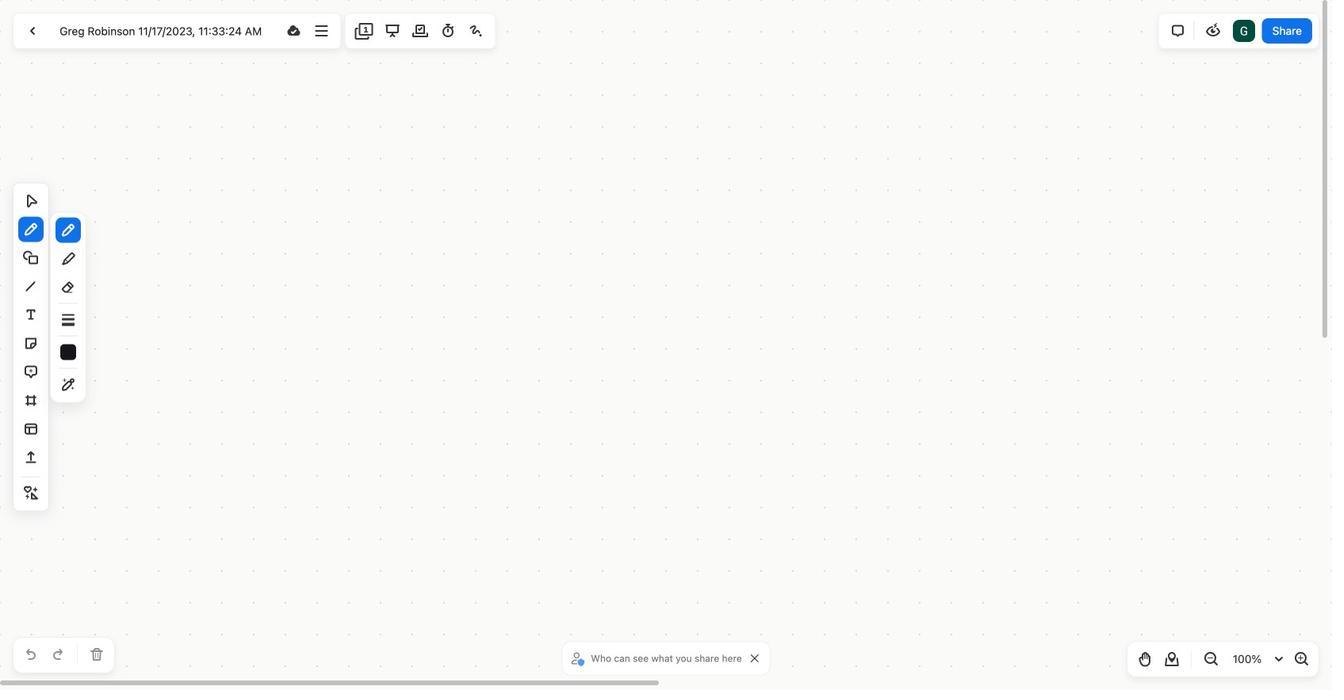 Task type: vqa. For each thing, say whether or not it's contained in the screenshot.
banner containing Products
no



Task type: describe. For each thing, give the bounding box(es) containing it.
presentation image
[[383, 21, 402, 40]]

Document name text field
[[48, 18, 279, 44]]

comment panel image
[[1169, 21, 1188, 40]]

greg robinson list item
[[1232, 18, 1257, 44]]

dashboard image
[[23, 21, 42, 40]]

laser image
[[467, 21, 486, 40]]

more options image
[[312, 21, 331, 40]]

pages image
[[355, 21, 374, 40]]

close image
[[751, 655, 759, 663]]



Task type: locate. For each thing, give the bounding box(es) containing it.
timer image
[[439, 21, 458, 40]]

zoom out image
[[1201, 650, 1221, 669]]

vote3634634 image
[[411, 21, 430, 40]]

color menu item
[[60, 345, 76, 360]]

zoom in image
[[1292, 650, 1311, 669]]



